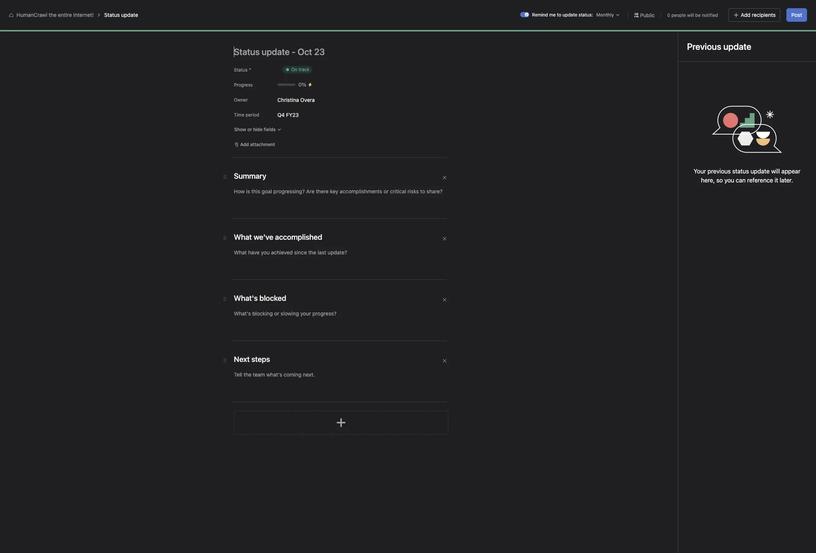 Task type: locate. For each thing, give the bounding box(es) containing it.
add recipients button
[[728, 8, 781, 22]]

the left entire
[[49, 12, 57, 18]]

fields
[[264, 127, 276, 132]]

or left 'hide'
[[247, 127, 252, 132]]

your previous status update will appear here, so you can reference it later.
[[694, 168, 800, 184]]

on track down what's the status?
[[297, 112, 317, 118]]

on up what's the status?
[[291, 67, 297, 72]]

add billing info button
[[753, 4, 791, 14]]

or right projects on the bottom left of the page
[[351, 316, 355, 321]]

billing
[[766, 6, 779, 12]]

the down my workspace goals link
[[168, 31, 179, 40]]

1 remove section image from the top
[[442, 175, 447, 180]]

Goal name text field
[[280, 57, 626, 84]]

0 horizontal spatial connect
[[293, 316, 312, 321]]

christina
[[277, 97, 299, 103], [304, 371, 324, 376]]

on track up '0%'
[[291, 67, 309, 72]]

progress
[[234, 82, 253, 88]]

1 vertical spatial goals
[[359, 178, 372, 184]]

0 vertical spatial on track
[[291, 67, 309, 72]]

list box
[[320, 3, 500, 15]]

update up my
[[121, 12, 138, 18]]

on inside button
[[297, 112, 304, 118]]

humancrawl down workspace at the top left of the page
[[123, 31, 166, 40]]

later.
[[780, 177, 793, 184]]

0 horizontal spatial what's
[[286, 94, 310, 103]]

to up "connect a sub-goal"
[[374, 178, 379, 184]]

0 vertical spatial status
[[104, 12, 120, 18]]

1 vertical spatial track
[[305, 112, 317, 118]]

humancrawl the entire internet!
[[123, 31, 231, 40]]

or
[[247, 127, 252, 132], [351, 316, 355, 321]]

update inside your previous status update will appear here, so you can reference it later.
[[751, 168, 770, 175]]

sub-
[[348, 178, 359, 184], [376, 195, 387, 201]]

1 horizontal spatial status
[[234, 67, 248, 73]]

0 horizontal spatial the
[[49, 12, 57, 18]]

add
[[756, 6, 765, 12], [741, 12, 751, 18], [240, 142, 249, 147]]

status left *
[[234, 67, 248, 73]]

0 horizontal spatial christina
[[277, 97, 299, 103]]

0 vertical spatial to
[[557, 12, 561, 18]]

to right me
[[557, 12, 561, 18]]

christina overa
[[277, 97, 315, 103], [304, 371, 339, 376]]

co
[[771, 29, 777, 34]]

notified
[[702, 12, 718, 18]]

remove section image for 2nd section title text box from the top
[[442, 237, 447, 241]]

in
[[722, 6, 726, 12]]

connect relevant projects or portfolios
[[293, 316, 377, 321]]

1 horizontal spatial add
[[741, 12, 751, 18]]

or inside dropdown button
[[247, 127, 252, 132]]

on
[[291, 67, 297, 72], [297, 112, 304, 118]]

1 vertical spatial on track
[[297, 112, 317, 118]]

can
[[736, 177, 746, 184]]

goals up connect a sub-goal button
[[359, 178, 372, 184]]

a
[[371, 195, 374, 201]]

what's down '0%'
[[286, 94, 310, 103]]

goals up the humancrawl the entire internet!
[[159, 23, 172, 30]]

1 horizontal spatial humancrawl
[[123, 31, 166, 40]]

workspace
[[132, 23, 158, 30]]

0 vertical spatial will
[[687, 12, 694, 18]]

sub- right use
[[348, 178, 359, 184]]

sub- right a on the left top
[[376, 195, 387, 201]]

open user profile image
[[289, 392, 301, 404]]

0 vertical spatial goals
[[159, 23, 172, 30]]

will left the be
[[687, 12, 694, 18]]

your
[[694, 168, 706, 175]]

what's inside the what's in my trial? button
[[706, 6, 721, 12]]

0 vertical spatial section title text field
[[234, 171, 266, 181]]

q4 fy23
[[277, 112, 299, 118]]

show or hide fields button
[[231, 124, 285, 135]]

co button
[[769, 27, 779, 37]]

1 horizontal spatial will
[[771, 168, 780, 175]]

0 horizontal spatial or
[[247, 127, 252, 132]]

home link
[[4, 23, 85, 35]]

0 horizontal spatial goals
[[159, 23, 172, 30]]

0 vertical spatial humancrawl
[[16, 12, 47, 18]]

entire internet!
[[181, 31, 231, 40]]

Section title text field
[[234, 171, 266, 181], [234, 232, 322, 243]]

30
[[673, 9, 679, 14]]

0 vertical spatial christina overa
[[277, 97, 315, 103]]

0 vertical spatial or
[[247, 127, 252, 132]]

remove section image for second section title text box from the bottom of the page
[[442, 175, 447, 180]]

update up the reference
[[751, 168, 770, 175]]

remind
[[532, 12, 548, 18]]

1 vertical spatial connect
[[293, 316, 312, 321]]

previous
[[708, 168, 731, 175]]

status
[[104, 12, 120, 18], [234, 67, 248, 73]]

on right q4
[[297, 112, 304, 118]]

1 vertical spatial status
[[234, 67, 248, 73]]

my workspace goals
[[123, 23, 172, 30]]

status for status *
[[234, 67, 248, 73]]

0 vertical spatial on
[[291, 67, 297, 72]]

1 vertical spatial on
[[297, 112, 304, 118]]

connect
[[350, 195, 370, 201], [293, 316, 312, 321]]

1 horizontal spatial or
[[351, 316, 355, 321]]

automatically
[[380, 178, 412, 184]]

Title of update text field
[[234, 43, 459, 60]]

track up '0%'
[[299, 67, 309, 72]]

q4
[[277, 112, 285, 118]]

will up it
[[771, 168, 780, 175]]

0 vertical spatial the
[[49, 12, 57, 18]]

track inside button
[[305, 112, 317, 118]]

show or hide fields
[[234, 127, 276, 132]]

1 horizontal spatial what's
[[706, 6, 721, 12]]

2 remove section image from the top
[[442, 237, 447, 241]]

1 vertical spatial what's
[[286, 94, 310, 103]]

relevant
[[313, 316, 330, 321]]

1 horizontal spatial sub-
[[376, 195, 387, 201]]

humancrawl up "home"
[[16, 12, 47, 18]]

1 vertical spatial the
[[168, 31, 179, 40]]

add attachment
[[240, 142, 275, 147]]

0 vertical spatial what's
[[706, 6, 721, 12]]

on inside popup button
[[291, 67, 297, 72]]

public
[[640, 12, 655, 18]]

left
[[691, 9, 698, 14]]

status update
[[104, 12, 138, 18]]

humancrawl the entire internet!
[[16, 12, 94, 18]]

0 vertical spatial sub-
[[348, 178, 359, 184]]

0 horizontal spatial add
[[240, 142, 249, 147]]

on track inside button
[[297, 112, 317, 118]]

overa
[[300, 97, 315, 103], [326, 371, 339, 376]]

0 horizontal spatial status
[[104, 12, 120, 18]]

track down what's the status?
[[305, 112, 317, 118]]

connect a sub-goal
[[350, 195, 397, 201]]

1 vertical spatial section title text field
[[234, 232, 322, 243]]

will
[[687, 12, 694, 18], [771, 168, 780, 175]]

what's
[[706, 6, 721, 12], [286, 94, 310, 103]]

0
[[667, 12, 670, 18]]

time
[[234, 112, 244, 118]]

connect down related work
[[293, 316, 312, 321]]

period
[[246, 112, 259, 118]]

add for add billing info
[[756, 6, 765, 12]]

1 horizontal spatial christina
[[304, 371, 324, 376]]

2 horizontal spatial add
[[756, 6, 765, 12]]

1 vertical spatial humancrawl
[[123, 31, 166, 40]]

1 vertical spatial will
[[771, 168, 780, 175]]

share
[[791, 29, 804, 34]]

add inside popup button
[[240, 142, 249, 147]]

0 vertical spatial connect
[[350, 195, 370, 201]]

1 horizontal spatial to
[[557, 12, 561, 18]]

1 vertical spatial to
[[374, 178, 379, 184]]

0 horizontal spatial humancrawl
[[16, 12, 47, 18]]

0 vertical spatial track
[[299, 67, 309, 72]]

1 vertical spatial overa
[[326, 371, 339, 376]]

be
[[695, 12, 701, 18]]

0 horizontal spatial overa
[[300, 97, 315, 103]]

4 remove section image from the top
[[442, 359, 447, 363]]

1 section title text field from the top
[[234, 171, 266, 181]]

switch
[[520, 12, 529, 17]]

1 horizontal spatial goals
[[359, 178, 372, 184]]

0 horizontal spatial will
[[687, 12, 694, 18]]

previous update
[[687, 41, 751, 52]]

connect for use sub-goals to automatically update this goal's progress.
[[350, 195, 370, 201]]

goals
[[159, 23, 172, 30], [359, 178, 372, 184]]

status
[[732, 168, 749, 175]]

monthly button
[[594, 11, 622, 19]]

projects
[[332, 316, 349, 321]]

attachment
[[250, 142, 275, 147]]

the status?
[[311, 94, 349, 103]]

3 remove section image from the top
[[442, 298, 447, 302]]

on track
[[291, 67, 309, 72], [297, 112, 317, 118]]

show
[[234, 127, 246, 132]]

0 horizontal spatial sub-
[[348, 178, 359, 184]]

it
[[775, 177, 778, 184]]

what's the status?
[[286, 94, 349, 103]]

what's up "notified"
[[706, 6, 721, 12]]

1 horizontal spatial connect
[[350, 195, 370, 201]]

1 vertical spatial sub-
[[376, 195, 387, 201]]

what's for what's the status?
[[286, 94, 310, 103]]

remove section image
[[442, 175, 447, 180], [442, 237, 447, 241], [442, 298, 447, 302], [442, 359, 447, 363]]

0 horizontal spatial to
[[374, 178, 379, 184]]

update
[[121, 12, 138, 18], [563, 12, 577, 18], [751, 168, 770, 175], [414, 178, 431, 184]]

track
[[299, 67, 309, 72], [305, 112, 317, 118]]

1 horizontal spatial the
[[168, 31, 179, 40]]

1 horizontal spatial overa
[[326, 371, 339, 376]]

status right internet! on the top of the page
[[104, 12, 120, 18]]

humancrawl
[[16, 12, 47, 18], [123, 31, 166, 40]]

connect left a on the left top
[[350, 195, 370, 201]]

1 vertical spatial or
[[351, 316, 355, 321]]

remove section image for section title text field
[[442, 298, 447, 302]]

add attachment button
[[231, 139, 278, 150]]



Task type: vqa. For each thing, say whether or not it's contained in the screenshot.
0 people will be notified
yes



Task type: describe. For each thing, give the bounding box(es) containing it.
portfolios
[[356, 316, 377, 321]]

goal
[[387, 195, 397, 201]]

0 vertical spatial christina
[[277, 97, 299, 103]]

reference
[[747, 177, 773, 184]]

use
[[337, 178, 347, 184]]

progress.
[[458, 178, 481, 184]]

*
[[249, 67, 251, 73]]

my
[[727, 6, 734, 12]]

people
[[671, 12, 686, 18]]

30 days left
[[673, 9, 698, 14]]

what's for what's in my trial?
[[706, 6, 721, 12]]

0%
[[298, 81, 306, 88]]

the for entire
[[49, 12, 57, 18]]

2 section title text field from the top
[[234, 232, 322, 243]]

hide
[[253, 127, 262, 132]]

connect a sub-goal button
[[337, 192, 402, 205]]

days
[[680, 9, 690, 14]]

remind me to update status:
[[532, 12, 593, 18]]

add for add recipients
[[741, 12, 751, 18]]

monthly
[[596, 12, 614, 18]]

related work
[[286, 305, 322, 312]]

connect relevant projects or portfolios button
[[282, 313, 381, 324]]

owner
[[234, 97, 248, 103]]

trial?
[[735, 6, 745, 12]]

1 vertical spatial christina overa
[[304, 371, 339, 376]]

track inside popup button
[[299, 67, 309, 72]]

appear
[[782, 168, 800, 175]]

add for add attachment
[[240, 142, 249, 147]]

entire
[[58, 12, 72, 18]]

post
[[791, 12, 802, 18]]

internet!
[[73, 12, 94, 18]]

what's in my trial? button
[[703, 4, 749, 14]]

update left status:
[[563, 12, 577, 18]]

what's in my trial?
[[706, 6, 745, 12]]

use sub-goals to automatically update this goal's progress.
[[337, 178, 481, 184]]

so
[[716, 177, 723, 184]]

humancrawl the entire internet! link
[[16, 12, 94, 18]]

humancrawl for humancrawl the entire internet!
[[123, 31, 166, 40]]

status *
[[234, 67, 251, 73]]

christina overa link
[[304, 371, 339, 376]]

my workspace goals link
[[123, 22, 172, 31]]

me
[[549, 12, 556, 18]]

status for status update
[[104, 12, 120, 18]]

the for entire internet!
[[168, 31, 179, 40]]

goals for sub-
[[359, 178, 372, 184]]

info
[[780, 6, 788, 12]]

status:
[[579, 12, 593, 18]]

connect for related work
[[293, 316, 312, 321]]

time period
[[234, 112, 259, 118]]

will inside your previous status update will appear here, so you can reference it later.
[[771, 168, 780, 175]]

home
[[19, 25, 34, 32]]

you
[[724, 177, 734, 184]]

0 people will be notified
[[667, 12, 718, 18]]

1 vertical spatial christina
[[304, 371, 324, 376]]

add report section image
[[335, 417, 347, 429]]

or inside button
[[351, 316, 355, 321]]

on track inside popup button
[[291, 67, 309, 72]]

here,
[[701, 177, 715, 184]]

humancrawl for humancrawl the entire internet!
[[16, 12, 47, 18]]

fy23
[[286, 112, 299, 118]]

this
[[432, 178, 441, 184]]

post button
[[787, 8, 807, 22]]

sub- inside button
[[376, 195, 387, 201]]

0 vertical spatial overa
[[300, 97, 315, 103]]

description
[[286, 234, 318, 241]]

on track button
[[277, 63, 317, 76]]

add billing info
[[756, 6, 788, 12]]

goals for workspace
[[159, 23, 172, 30]]

goal's
[[442, 178, 457, 184]]

add recipients
[[741, 12, 776, 18]]

share button
[[782, 27, 807, 37]]

Section title text field
[[234, 354, 270, 365]]

recipients
[[752, 12, 776, 18]]

my
[[123, 23, 130, 30]]

remove section image for next steps text field
[[442, 359, 447, 363]]

update left this
[[414, 178, 431, 184]]

on track button
[[286, 108, 322, 122]]

Section title text field
[[234, 293, 286, 304]]



